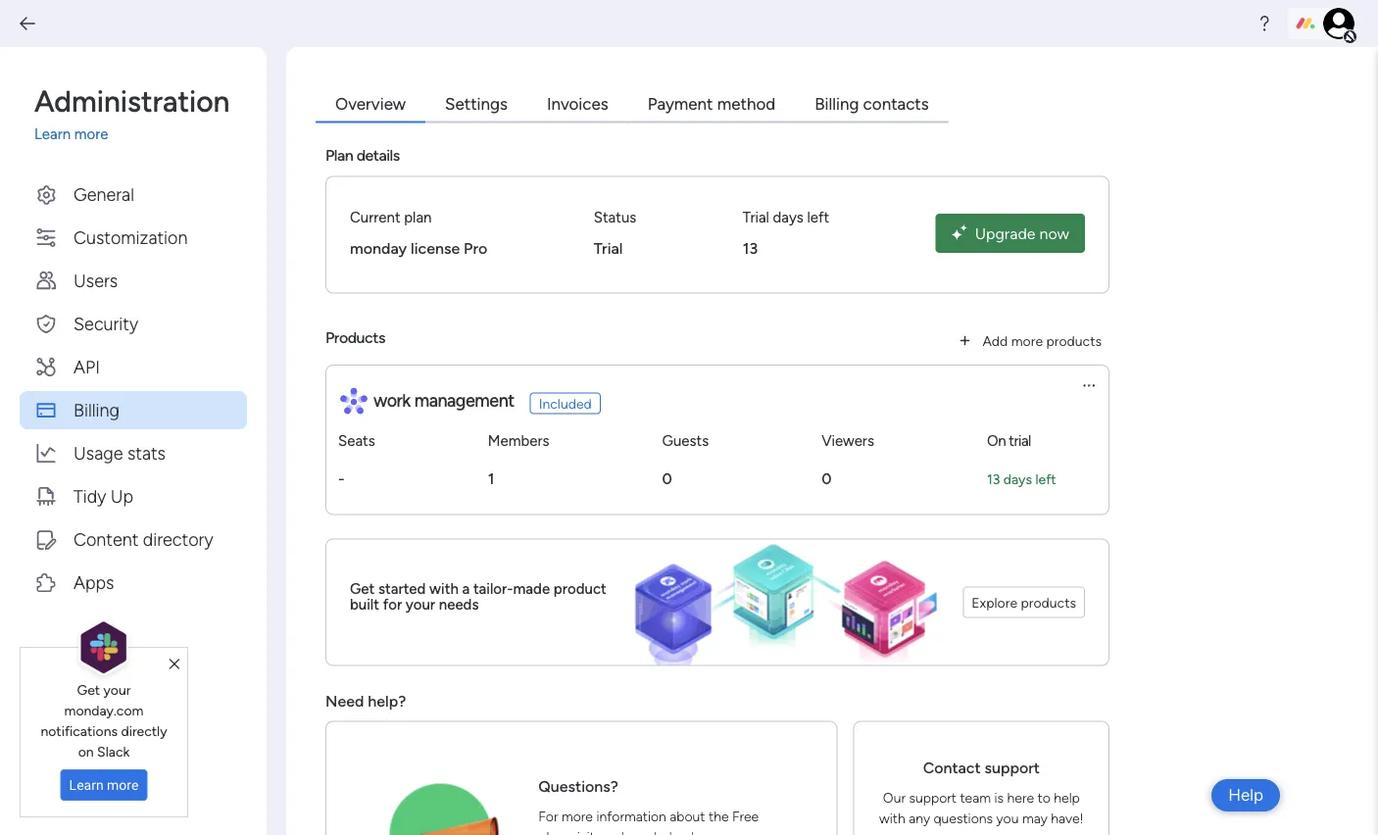 Task type: locate. For each thing, give the bounding box(es) containing it.
back to workspace image
[[18, 14, 37, 33]]

0 horizontal spatial support
[[910, 790, 957, 807]]

plan
[[326, 146, 353, 165]]

with down our
[[880, 811, 906, 827]]

your
[[406, 596, 436, 614], [104, 681, 131, 698]]

0 vertical spatial support
[[985, 759, 1041, 778]]

billing for billing
[[74, 399, 120, 420]]

1 horizontal spatial billing
[[815, 94, 860, 114]]

1 vertical spatial learn
[[69, 777, 104, 794]]

with inside get started with a tailor-made product built for your needs
[[430, 580, 459, 598]]

add more products
[[983, 332, 1102, 349]]

with inside our support team is here to help with any questions you may have!
[[880, 811, 906, 827]]

here
[[1008, 790, 1035, 807]]

0 down guests at bottom
[[663, 470, 673, 488]]

your up monday.com
[[104, 681, 131, 698]]

your right for on the left bottom
[[406, 596, 436, 614]]

billing
[[815, 94, 860, 114], [74, 399, 120, 420]]

contact
[[924, 759, 981, 778]]

billing inside button
[[74, 399, 120, 420]]

you
[[997, 811, 1019, 827]]

0 horizontal spatial 13
[[743, 239, 758, 257]]

more for learn more
[[107, 777, 139, 794]]

apps button
[[20, 563, 247, 602]]

more inside for more information about the free plan, visit our
[[562, 809, 593, 825]]

0 horizontal spatial left
[[808, 208, 830, 226]]

pro
[[464, 239, 488, 257]]

invoices
[[547, 94, 609, 114]]

1 horizontal spatial get
[[350, 580, 375, 598]]

1 horizontal spatial with
[[880, 811, 906, 827]]

get your monday.com notifications directly on slack
[[41, 681, 167, 760]]

support up any
[[910, 790, 957, 807]]

support inside our support team is here to help with any questions you may have!
[[910, 790, 957, 807]]

to
[[1038, 790, 1051, 807]]

support up here
[[985, 759, 1041, 778]]

13 down trial days left
[[743, 239, 758, 257]]

learn down on in the left bottom of the page
[[69, 777, 104, 794]]

users button
[[20, 261, 247, 300]]

0 horizontal spatial trial
[[594, 239, 623, 257]]

13 days left
[[988, 471, 1057, 487]]

0 vertical spatial trial
[[743, 208, 770, 226]]

13 for 13 days left
[[988, 471, 1001, 487]]

products up menu icon
[[1047, 332, 1102, 349]]

plan details
[[326, 146, 400, 165]]

13 down on
[[988, 471, 1001, 487]]

1 vertical spatial trial
[[594, 239, 623, 257]]

1 0 from the left
[[663, 470, 673, 488]]

overview link
[[316, 86, 426, 123]]

status
[[594, 208, 637, 226]]

1 vertical spatial get
[[77, 681, 100, 698]]

with left a
[[430, 580, 459, 598]]

1 horizontal spatial 13
[[988, 471, 1001, 487]]

more down slack
[[107, 777, 139, 794]]

1 horizontal spatial 0
[[822, 470, 832, 488]]

current
[[350, 208, 401, 226]]

billing left contacts
[[815, 94, 860, 114]]

our
[[598, 829, 618, 836]]

up
[[111, 485, 133, 507]]

get inside get started with a tailor-made product built for your needs
[[350, 580, 375, 598]]

content directory button
[[20, 520, 247, 559]]

0 down viewers
[[822, 470, 832, 488]]

plan,
[[539, 829, 567, 836]]

billing contacts
[[815, 94, 929, 114]]

0 vertical spatial your
[[406, 596, 436, 614]]

super center image
[[611, 540, 944, 665], [390, 774, 523, 836]]

0 vertical spatial super center image
[[611, 540, 944, 665]]

with
[[430, 580, 459, 598], [880, 811, 906, 827]]

management
[[415, 390, 515, 411]]

more down administration
[[74, 126, 108, 143]]

customization button
[[20, 218, 247, 256]]

tidy up
[[74, 485, 133, 507]]

0 horizontal spatial 0
[[663, 470, 673, 488]]

help image
[[1255, 14, 1275, 33]]

notifications
[[41, 723, 118, 739]]

1 vertical spatial support
[[910, 790, 957, 807]]

more up visit
[[562, 809, 593, 825]]

0 vertical spatial billing
[[815, 94, 860, 114]]

0 for guests
[[663, 470, 673, 488]]

billing for billing contacts
[[815, 94, 860, 114]]

now
[[1040, 224, 1070, 242]]

products right explore
[[1021, 594, 1077, 611]]

directory
[[143, 529, 213, 550]]

need help?
[[326, 692, 406, 711]]

0 vertical spatial learn
[[34, 126, 71, 143]]

0 horizontal spatial your
[[104, 681, 131, 698]]

more inside 'learn more' button
[[107, 777, 139, 794]]

left
[[808, 208, 830, 226], [1036, 471, 1057, 487]]

payment
[[648, 94, 714, 114]]

get up monday.com
[[77, 681, 100, 698]]

billing up usage
[[74, 399, 120, 420]]

1 vertical spatial billing
[[74, 399, 120, 420]]

1 vertical spatial products
[[1021, 594, 1077, 611]]

0 horizontal spatial billing
[[74, 399, 120, 420]]

0 vertical spatial days
[[773, 208, 804, 226]]

on
[[78, 743, 94, 760]]

0 vertical spatial 13
[[743, 239, 758, 257]]

trial days left
[[743, 208, 830, 226]]

0 horizontal spatial get
[[77, 681, 100, 698]]

get for your
[[77, 681, 100, 698]]

get
[[350, 580, 375, 598], [77, 681, 100, 698]]

more inside add more products button
[[1012, 332, 1044, 349]]

1 vertical spatial left
[[1036, 471, 1057, 487]]

1 vertical spatial your
[[104, 681, 131, 698]]

1 horizontal spatial your
[[406, 596, 436, 614]]

seats
[[338, 432, 375, 450]]

13
[[743, 239, 758, 257], [988, 471, 1001, 487]]

1 vertical spatial days
[[1004, 471, 1033, 487]]

members
[[488, 432, 550, 450]]

content
[[74, 529, 139, 550]]

0
[[663, 470, 673, 488], [822, 470, 832, 488]]

learn down administration
[[34, 126, 71, 143]]

dapulse x slim image
[[169, 656, 179, 674]]

2 0 from the left
[[822, 470, 832, 488]]

contact support
[[924, 759, 1041, 778]]

1 vertical spatial with
[[880, 811, 906, 827]]

0 vertical spatial products
[[1047, 332, 1102, 349]]

upgrade now button
[[936, 214, 1086, 253]]

0 horizontal spatial days
[[773, 208, 804, 226]]

days for 13
[[1004, 471, 1033, 487]]

the
[[709, 809, 729, 825]]

trial for trial
[[594, 239, 623, 257]]

1 vertical spatial super center image
[[390, 774, 523, 836]]

your inside get started with a tailor-made product built for your needs
[[406, 596, 436, 614]]

tidy up button
[[20, 477, 247, 515]]

details
[[357, 146, 400, 165]]

your inside get your monday.com notifications directly on slack
[[104, 681, 131, 698]]

support for contact
[[985, 759, 1041, 778]]

get inside get your monday.com notifications directly on slack
[[77, 681, 100, 698]]

1 horizontal spatial support
[[985, 759, 1041, 778]]

0 horizontal spatial super center image
[[390, 774, 523, 836]]

billing button
[[20, 391, 247, 429]]

0 vertical spatial left
[[808, 208, 830, 226]]

may
[[1023, 811, 1048, 827]]

learn inside administration learn more
[[34, 126, 71, 143]]

support
[[985, 759, 1041, 778], [910, 790, 957, 807]]

0 vertical spatial get
[[350, 580, 375, 598]]

slack
[[97, 743, 130, 760]]

more
[[74, 126, 108, 143], [1012, 332, 1044, 349], [107, 777, 139, 794], [562, 809, 593, 825]]

1
[[488, 470, 495, 488]]

products inside button
[[1047, 332, 1102, 349]]

apps
[[74, 572, 114, 593]]

for more information about the free plan, visit our
[[539, 809, 759, 836]]

more right add
[[1012, 332, 1044, 349]]

1 horizontal spatial trial
[[743, 208, 770, 226]]

more inside administration learn more
[[74, 126, 108, 143]]

1 horizontal spatial left
[[1036, 471, 1057, 487]]

products inside button
[[1021, 594, 1077, 611]]

0 vertical spatial with
[[430, 580, 459, 598]]

learn more link
[[34, 124, 247, 146]]

get left for on the left bottom
[[350, 580, 375, 598]]

overview
[[335, 94, 406, 114]]

contacts
[[864, 94, 929, 114]]

1 vertical spatial 13
[[988, 471, 1001, 487]]

0 horizontal spatial with
[[430, 580, 459, 598]]

needs
[[439, 596, 479, 614]]

1 horizontal spatial days
[[1004, 471, 1033, 487]]

left for 13 days left
[[1036, 471, 1057, 487]]

is
[[995, 790, 1004, 807]]

learn
[[34, 126, 71, 143], [69, 777, 104, 794]]

included
[[539, 395, 592, 412]]



Task type: describe. For each thing, give the bounding box(es) containing it.
on
[[988, 432, 1006, 450]]

viewers
[[822, 432, 875, 450]]

free
[[733, 809, 759, 825]]

learn more
[[69, 777, 139, 794]]

work management
[[374, 390, 515, 411]]

more for for more information about the free plan, visit our
[[562, 809, 593, 825]]

customization
[[74, 227, 188, 248]]

security
[[74, 313, 138, 334]]

upgrade now
[[976, 224, 1070, 242]]

built
[[350, 596, 380, 614]]

have!
[[1052, 811, 1084, 827]]

add
[[983, 332, 1008, 349]]

trial
[[1009, 432, 1032, 450]]

our
[[883, 790, 906, 807]]

general button
[[20, 175, 247, 213]]

stats
[[127, 442, 166, 463]]

administration learn more
[[34, 83, 230, 143]]

left for trial days left
[[808, 208, 830, 226]]

explore
[[972, 594, 1018, 611]]

monday.com
[[64, 702, 144, 719]]

permissions
[[74, 615, 166, 636]]

-
[[338, 470, 345, 488]]

usage stats
[[74, 442, 166, 463]]

method
[[718, 94, 776, 114]]

1 horizontal spatial super center image
[[611, 540, 944, 665]]

plan
[[404, 208, 432, 226]]

tailor-
[[474, 580, 513, 598]]

gary orlando image
[[1324, 8, 1355, 39]]

usage
[[74, 442, 123, 463]]

administration
[[34, 83, 230, 119]]

team
[[961, 790, 992, 807]]

tidy
[[74, 485, 106, 507]]

upgrade
[[976, 224, 1036, 242]]

current plan
[[350, 208, 432, 226]]

our support team is here to help with any questions you may have!
[[880, 790, 1084, 827]]

upgrade stars new image
[[952, 225, 968, 241]]

monday license pro
[[350, 239, 488, 257]]

get for started
[[350, 580, 375, 598]]

help
[[1055, 790, 1081, 807]]

guests
[[663, 432, 709, 450]]

learn more button
[[60, 770, 147, 801]]

any
[[909, 811, 931, 827]]

settings link
[[426, 86, 528, 123]]

visit
[[571, 829, 595, 836]]

trial for trial days left
[[743, 208, 770, 226]]

users
[[74, 270, 118, 291]]

usage stats button
[[20, 434, 247, 472]]

on trial
[[988, 432, 1032, 450]]

explore products
[[972, 594, 1077, 611]]

information
[[597, 809, 667, 825]]

payment method link
[[628, 86, 796, 123]]

help?
[[368, 692, 406, 711]]

started
[[379, 580, 426, 598]]

days for trial
[[773, 208, 804, 226]]

0 for viewers
[[822, 470, 832, 488]]

for
[[539, 809, 558, 825]]

13 for 13
[[743, 239, 758, 257]]

content directory
[[74, 529, 213, 550]]

add more products button
[[948, 325, 1110, 357]]

product
[[554, 580, 607, 598]]

api
[[74, 356, 100, 377]]

permissions button
[[20, 607, 247, 645]]

license
[[411, 239, 460, 257]]

questions?
[[539, 778, 619, 796]]

directly
[[121, 723, 167, 739]]

a
[[462, 580, 470, 598]]

products
[[326, 329, 385, 347]]

support for our
[[910, 790, 957, 807]]

work
[[374, 390, 411, 411]]

payment method
[[648, 94, 776, 114]]

general
[[74, 183, 134, 204]]

questions
[[934, 811, 994, 827]]

billing contacts link
[[796, 86, 949, 123]]

more for add more products
[[1012, 332, 1044, 349]]

menu image
[[1082, 378, 1097, 393]]

learn inside button
[[69, 777, 104, 794]]

for
[[383, 596, 402, 614]]

need
[[326, 692, 364, 711]]

security button
[[20, 305, 247, 343]]

made
[[513, 580, 550, 598]]



Task type: vqa. For each thing, say whether or not it's contained in the screenshot.


